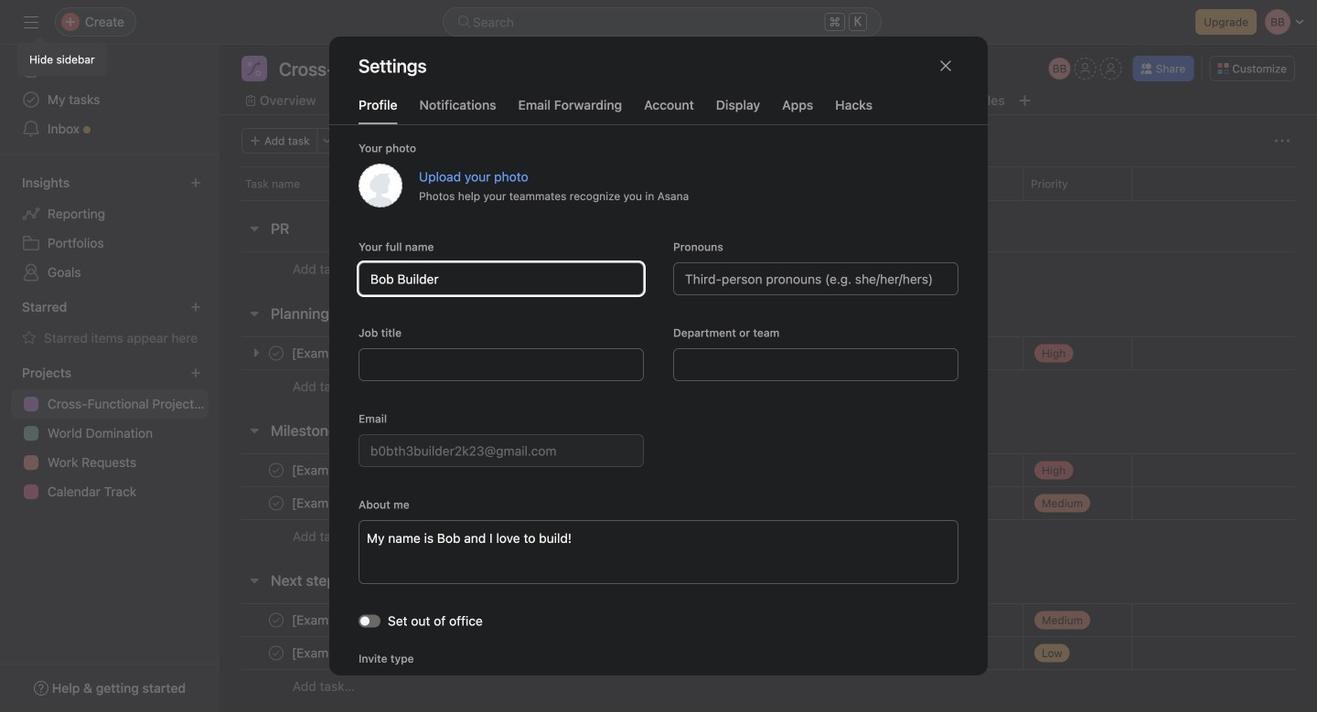 Task type: vqa. For each thing, say whether or not it's contained in the screenshot.
"Go back" image
no



Task type: describe. For each thing, give the bounding box(es) containing it.
mark complete checkbox for [example] finalize budget cell
[[265, 460, 287, 482]]

mark complete checkbox for [example] find venue for holiday party cell
[[265, 643, 287, 665]]

[example] finalize budget cell
[[220, 454, 805, 488]]

header milestones tree grid
[[220, 454, 1318, 554]]

insights element
[[0, 167, 220, 291]]

line_and_symbols image
[[247, 61, 262, 76]]

header planning tree grid
[[220, 337, 1318, 404]]

mark complete image for task name text field within [example] approve campaign copy cell
[[265, 610, 287, 632]]

task name text field for the mark complete option inside [example] evaluate new email marketing platform cell
[[288, 462, 450, 480]]

2 collapse task list for this group image from the top
[[247, 574, 262, 588]]

starred element
[[0, 291, 220, 357]]

[example] evaluate new email marketing platform cell
[[220, 487, 805, 521]]

header next steps tree grid
[[220, 604, 1318, 704]]

[example] find venue for holiday party cell
[[220, 637, 805, 671]]

collapse task list for this group image for header planning tree grid
[[247, 307, 262, 321]]

[example] approve campaign copy cell
[[220, 604, 805, 638]]

collapse task list for this group image for header milestones "tree grid"
[[247, 424, 262, 438]]

mark complete checkbox for [example] approve campaign copy cell
[[265, 610, 287, 632]]



Task type: locate. For each thing, give the bounding box(es) containing it.
None text field
[[359, 263, 644, 296], [359, 435, 644, 468], [359, 263, 644, 296], [359, 435, 644, 468]]

2 collapse task list for this group image from the top
[[247, 424, 262, 438]]

task name text field inside [example] approve campaign copy cell
[[288, 612, 503, 630]]

global element
[[0, 45, 220, 155]]

Third-person pronouns (e.g. she/her/hers) text field
[[674, 263, 959, 296]]

Mark complete checkbox
[[265, 460, 287, 482], [265, 493, 287, 515], [265, 610, 287, 632], [265, 643, 287, 665]]

mark complete image
[[265, 460, 287, 482]]

hide sidebar image
[[24, 15, 38, 29]]

task name text field inside [example] finalize budget cell
[[288, 462, 450, 480]]

2 task name text field from the top
[[288, 612, 503, 630]]

3 task name text field from the top
[[288, 645, 525, 663]]

1 vertical spatial mark complete image
[[265, 610, 287, 632]]

mark complete image for task name text box
[[265, 493, 287, 515]]

4 mark complete checkbox from the top
[[265, 643, 287, 665]]

collapse task list for this group image
[[247, 307, 262, 321], [247, 424, 262, 438]]

task name text field for the mark complete option in [example] find venue for holiday party cell
[[288, 612, 503, 630]]

1 mark complete image from the top
[[265, 493, 287, 515]]

close this dialog image
[[939, 59, 954, 73]]

row
[[220, 167, 1318, 200], [242, 200, 1296, 201], [220, 252, 1318, 286], [220, 370, 1318, 404], [220, 454, 1318, 488], [220, 487, 1318, 521], [220, 520, 1318, 554], [220, 604, 1318, 638], [220, 637, 1318, 671], [220, 670, 1318, 704]]

1 vertical spatial collapse task list for this group image
[[247, 424, 262, 438]]

Task name text field
[[288, 462, 450, 480], [288, 612, 503, 630], [288, 645, 525, 663]]

Task name text field
[[288, 495, 589, 513]]

3 mark complete checkbox from the top
[[265, 610, 287, 632]]

0 vertical spatial task name text field
[[288, 462, 450, 480]]

dialog
[[329, 37, 988, 713]]

1 mark complete checkbox from the top
[[265, 460, 287, 482]]

mark complete image
[[265, 493, 287, 515], [265, 610, 287, 632], [265, 643, 287, 665]]

projects element
[[0, 357, 220, 511]]

switch
[[359, 615, 381, 628]]

2 vertical spatial task name text field
[[288, 645, 525, 663]]

tooltip
[[18, 38, 106, 75]]

1 collapse task list for this group image from the top
[[247, 307, 262, 321]]

3 mark complete image from the top
[[265, 643, 287, 665]]

task name text field inside [example] find venue for holiday party cell
[[288, 645, 525, 663]]

upload new photo image
[[359, 164, 403, 208]]

mark complete image inside [example] approve campaign copy cell
[[265, 610, 287, 632]]

None text field
[[275, 56, 527, 81], [359, 349, 644, 382], [674, 349, 959, 382], [275, 56, 527, 81], [359, 349, 644, 382], [674, 349, 959, 382]]

mark complete checkbox inside [example] evaluate new email marketing platform cell
[[265, 493, 287, 515]]

manage project members image
[[1049, 58, 1071, 80]]

1 vertical spatial task name text field
[[288, 612, 503, 630]]

mark complete checkbox for [example] evaluate new email marketing platform cell
[[265, 493, 287, 515]]

mark complete image inside [example] find venue for holiday party cell
[[265, 643, 287, 665]]

1 task name text field from the top
[[288, 462, 450, 480]]

0 vertical spatial collapse task list for this group image
[[247, 307, 262, 321]]

mark complete checkbox inside [example] find venue for holiday party cell
[[265, 643, 287, 665]]

mark complete image inside [example] evaluate new email marketing platform cell
[[265, 493, 287, 515]]

2 vertical spatial mark complete image
[[265, 643, 287, 665]]

2 mark complete image from the top
[[265, 610, 287, 632]]

I usually work from 9am-5pm PST. Feel free to assign me a task with a due date anytime. Also, I love dogs! text field
[[359, 521, 959, 585]]

mark complete image for task name text field inside the [example] find venue for holiday party cell
[[265, 643, 287, 665]]

0 vertical spatial mark complete image
[[265, 493, 287, 515]]

mark complete checkbox inside [example] finalize budget cell
[[265, 460, 287, 482]]

mark complete checkbox inside [example] approve campaign copy cell
[[265, 610, 287, 632]]

0 vertical spatial collapse task list for this group image
[[247, 221, 262, 236]]

collapse task list for this group image
[[247, 221, 262, 236], [247, 574, 262, 588]]

1 collapse task list for this group image from the top
[[247, 221, 262, 236]]

2 mark complete checkbox from the top
[[265, 493, 287, 515]]

settings tab list
[[329, 95, 988, 125]]

1 vertical spatial collapse task list for this group image
[[247, 574, 262, 588]]



